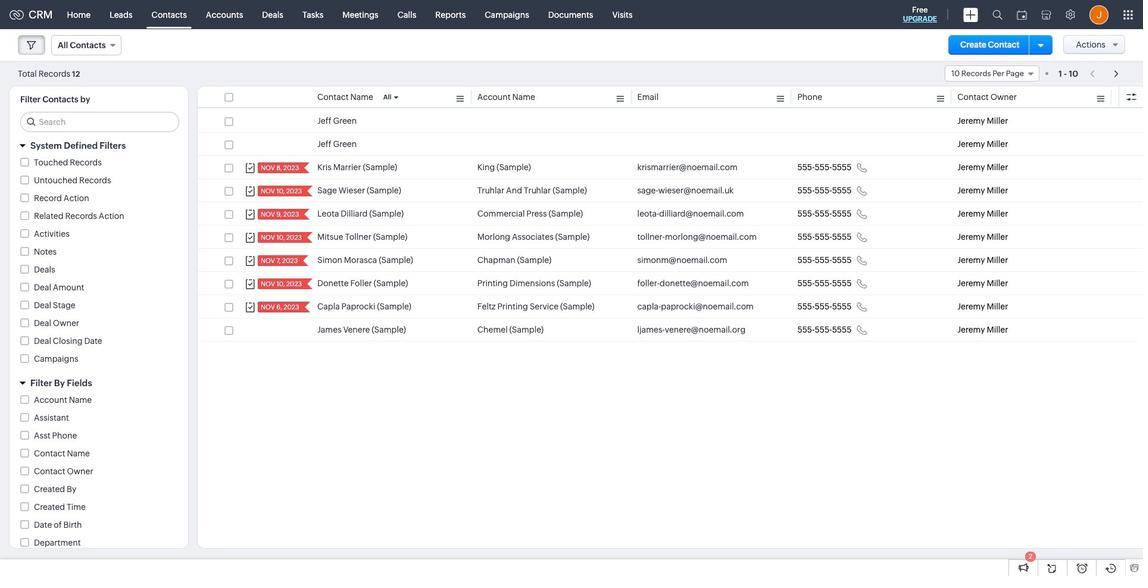Task type: locate. For each thing, give the bounding box(es) containing it.
create menu element
[[957, 0, 986, 29]]

search image
[[993, 10, 1003, 20]]

None field
[[51, 35, 121, 55], [946, 66, 1040, 82], [51, 35, 121, 55], [946, 66, 1040, 82]]

row group
[[198, 110, 1144, 342]]

calendar image
[[1018, 10, 1028, 19]]

create menu image
[[964, 7, 979, 22]]

profile element
[[1083, 0, 1117, 29]]

Search text field
[[21, 113, 179, 132]]



Task type: describe. For each thing, give the bounding box(es) containing it.
search element
[[986, 0, 1011, 29]]

profile image
[[1090, 5, 1109, 24]]

logo image
[[10, 10, 24, 19]]



Task type: vqa. For each thing, say whether or not it's contained in the screenshot.
search by campaign name text box
no



